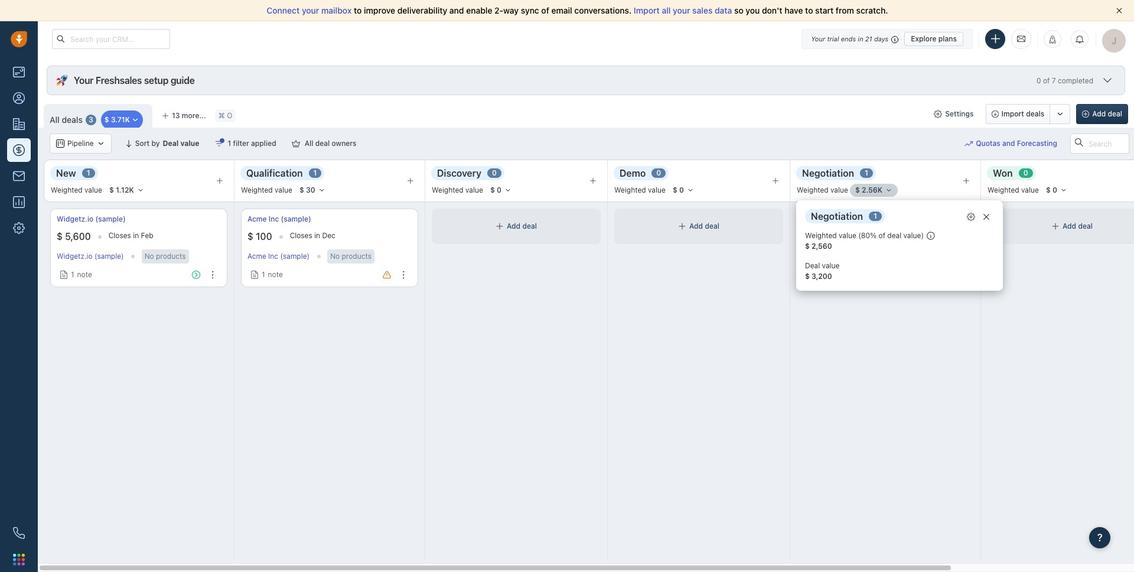 Task type: describe. For each thing, give the bounding box(es) containing it.
1 3,200 from the top
[[812, 231, 838, 242]]

1.12k
[[116, 186, 134, 194]]

sort
[[135, 139, 150, 148]]

trial
[[828, 35, 839, 42]]

value)
[[904, 231, 924, 240]]

new
[[56, 168, 76, 178]]

discovery
[[437, 168, 482, 178]]

container_wx8msf4aqz5i3rn1 image inside "all deal owners" button
[[292, 139, 300, 148]]

weighted for discovery
[[432, 186, 464, 195]]

1 inside negotiation dialog
[[874, 212, 878, 221]]

mailbox
[[322, 5, 352, 15]]

connect your mailbox link
[[267, 5, 354, 15]]

⌘
[[219, 111, 225, 120]]

no for $ 100
[[330, 252, 340, 261]]

$ 2.56k
[[856, 186, 883, 194]]

1 up the $ 2.56k
[[865, 169, 869, 178]]

container_wx8msf4aqz5i3rn1 image inside negotiation dialog
[[967, 213, 976, 221]]

you
[[746, 5, 760, 15]]

13 more...
[[172, 111, 206, 120]]

21
[[866, 35, 873, 42]]

$ 3.71k button
[[97, 110, 147, 130]]

2 acme from the top
[[248, 252, 266, 261]]

your trial ends in 21 days
[[811, 35, 889, 42]]

$ inside dropdown button
[[104, 115, 109, 124]]

$ 100
[[248, 231, 272, 242]]

1 inc from the top
[[269, 215, 279, 223]]

1 right new
[[87, 169, 90, 178]]

(sample) up closes in dec
[[281, 215, 311, 223]]

don't
[[762, 5, 783, 15]]

1 techcave (sample) link from the top
[[804, 214, 868, 224]]

deals for all
[[62, 115, 83, 125]]

2 techcave (sample) link from the top
[[804, 252, 867, 261]]

value inside deal value $ 3,200
[[822, 261, 840, 270]]

container_wx8msf4aqz5i3rn1 image inside quotas and forecasting link
[[965, 139, 973, 148]]

3 1 note from the left
[[818, 270, 839, 279]]

add inside button
[[1093, 109, 1106, 118]]

all deals link
[[50, 114, 83, 126]]

2 inc from the top
[[268, 252, 278, 261]]

$ 5,600
[[57, 231, 91, 242]]

send email image
[[1018, 34, 1026, 44]]

weighted value for negotiation
[[797, 186, 849, 195]]

conversations.
[[575, 5, 632, 15]]

data
[[715, 5, 732, 15]]

$ 0 for demo
[[673, 186, 684, 194]]

1 techcave from the top
[[804, 215, 836, 223]]

30
[[306, 186, 315, 194]]

100
[[256, 231, 272, 242]]

1 vertical spatial of
[[1044, 76, 1050, 85]]

connect your mailbox to improve deliverability and enable 2-way sync of email conversations. import all your sales data so you don't have to start from scratch.
[[267, 5, 889, 15]]

demo
[[620, 168, 646, 178]]

1 techcave (sample) from the top
[[804, 215, 868, 223]]

quotas
[[976, 139, 1001, 148]]

all deal owners
[[305, 139, 357, 148]]

weighted for demo
[[615, 186, 646, 195]]

closes in 7 days
[[856, 231, 910, 240]]

2 acme inc (sample) from the top
[[248, 252, 310, 261]]

have
[[785, 5, 803, 15]]

weighted for negotiation
[[797, 186, 829, 195]]

2,560
[[812, 242, 833, 251]]

1 acme from the top
[[248, 215, 267, 223]]

and inside quotas and forecasting link
[[1003, 139, 1016, 148]]

products for $ 100
[[342, 252, 372, 261]]

$ 30
[[300, 186, 315, 194]]

import deals
[[1002, 109, 1045, 118]]

add deal button
[[1077, 104, 1129, 124]]

explore
[[911, 34, 937, 43]]

$ 3.71k button
[[101, 111, 143, 129]]

deal inside negotiation dialog
[[888, 231, 902, 240]]

container_wx8msf4aqz5i3rn1 image inside the settings popup button
[[934, 110, 943, 118]]

weighted value for new
[[51, 186, 102, 195]]

1 down $ 2,560
[[818, 270, 821, 279]]

2 techcave from the top
[[804, 252, 835, 261]]

0 of 7 completed
[[1037, 76, 1094, 85]]

phone element
[[7, 521, 31, 545]]

your freshsales setup guide
[[74, 75, 195, 86]]

by
[[152, 139, 160, 148]]

1 your from the left
[[302, 5, 319, 15]]

0 vertical spatial negotiation
[[803, 168, 855, 178]]

all deals 3
[[50, 115, 93, 125]]

filter
[[233, 139, 249, 148]]

2 widgetz.io (sample) link from the top
[[57, 252, 124, 261]]

closes for $ 100
[[290, 231, 312, 240]]

Search field
[[1071, 134, 1130, 154]]

sort by deal value
[[135, 139, 199, 148]]

deals for import
[[1027, 109, 1045, 118]]

$ 1.12k button
[[104, 184, 149, 197]]

$ 0 button for demo
[[668, 184, 700, 197]]

ends
[[841, 35, 856, 42]]

weighted value for won
[[988, 186, 1039, 195]]

so
[[735, 5, 744, 15]]

improve
[[364, 5, 395, 15]]

import deals button
[[986, 104, 1051, 124]]

weighted for won
[[988, 186, 1020, 195]]

1 up $ 30 button
[[314, 169, 317, 178]]

all deal owners button
[[284, 134, 364, 154]]

1 down $ 5,600
[[71, 270, 74, 279]]

13
[[172, 111, 180, 120]]

plans
[[939, 34, 957, 43]]

quotas and forecasting link
[[965, 134, 1070, 154]]

3
[[89, 115, 93, 124]]

0 horizontal spatial days
[[875, 35, 889, 42]]

owners
[[332, 139, 357, 148]]

settings
[[946, 109, 974, 118]]

container_wx8msf4aqz5i3rn1 image inside 1 filter applied button
[[215, 139, 223, 148]]

deal value $ 3,200
[[805, 261, 840, 281]]

2-
[[495, 5, 504, 15]]

note for $ 5,600
[[77, 270, 92, 279]]

$ 3,200
[[804, 231, 838, 242]]

1 widgetz.io (sample) from the top
[[57, 215, 126, 223]]

dec
[[322, 231, 336, 240]]

way
[[504, 5, 519, 15]]

setup
[[144, 75, 169, 86]]

connect
[[267, 5, 300, 15]]

0 horizontal spatial deal
[[163, 139, 179, 148]]

sync
[[521, 5, 539, 15]]

0 horizontal spatial import
[[634, 5, 660, 15]]

(sample) down closes in feb
[[95, 252, 124, 261]]

o
[[227, 111, 233, 120]]

$ 2.56k button
[[850, 184, 898, 197]]

closes for $ 5,600
[[109, 231, 131, 240]]

1 widgetz.io from the top
[[57, 215, 94, 223]]

weighted value for qualification
[[241, 186, 292, 195]]

(sample) down closes in dec
[[280, 252, 310, 261]]

$ 30 button
[[294, 184, 331, 197]]

freshworks switcher image
[[13, 554, 25, 565]]

enable
[[466, 5, 493, 15]]

(sample) up closes in feb
[[95, 215, 126, 223]]

closes in dec
[[290, 231, 336, 240]]

(80%
[[859, 231, 877, 240]]

weighted value for demo
[[615, 186, 666, 195]]



Task type: vqa. For each thing, say whether or not it's contained in the screenshot.
bottom days
yes



Task type: locate. For each thing, give the bounding box(es) containing it.
weighted value for discovery
[[432, 186, 483, 195]]

4 weighted value from the left
[[615, 186, 666, 195]]

1 vertical spatial acme inc (sample) link
[[248, 252, 310, 261]]

note for $ 100
[[268, 270, 283, 279]]

negotiation up $ 3,200
[[811, 211, 863, 221]]

0 horizontal spatial 1 note
[[71, 270, 92, 279]]

in for $ 100
[[314, 231, 320, 240]]

1 horizontal spatial $ 0
[[673, 186, 684, 194]]

weighted down qualification
[[241, 186, 273, 195]]

1 note for $ 100
[[262, 270, 283, 279]]

2 techcave (sample) from the top
[[804, 252, 867, 261]]

1 horizontal spatial no products
[[330, 252, 372, 261]]

phone image
[[13, 527, 25, 539]]

0 horizontal spatial $ 0
[[490, 186, 502, 194]]

3 note from the left
[[824, 270, 839, 279]]

weighted down "demo"
[[615, 186, 646, 195]]

7 for of
[[1052, 76, 1056, 85]]

widgetz.io (sample) down 5,600 at the top left of the page
[[57, 252, 124, 261]]

in left 'dec' in the top left of the page
[[314, 231, 320, 240]]

techcave up $ 3,200
[[804, 215, 836, 223]]

weighted value down won
[[988, 186, 1039, 195]]

0 vertical spatial days
[[875, 35, 889, 42]]

1 vertical spatial negotiation
[[811, 211, 863, 221]]

in for $ 5,600
[[133, 231, 139, 240]]

techcave (sample)
[[804, 215, 868, 223], [804, 252, 867, 261]]

note down the 2,560
[[824, 270, 839, 279]]

0 vertical spatial techcave (sample)
[[804, 215, 868, 223]]

0 vertical spatial 3,200
[[812, 231, 838, 242]]

no down 'dec' in the top left of the page
[[330, 252, 340, 261]]

negotiation dialog
[[797, 200, 1003, 291]]

deals inside import deals button
[[1027, 109, 1045, 118]]

widgetz.io up $ 5,600
[[57, 215, 94, 223]]

add deal
[[1093, 109, 1123, 118], [507, 222, 537, 231], [690, 222, 720, 231], [1063, 222, 1093, 231]]

your
[[302, 5, 319, 15], [673, 5, 691, 15]]

what's new image
[[1049, 35, 1057, 44]]

your right all
[[673, 5, 691, 15]]

1 horizontal spatial 7
[[1052, 76, 1056, 85]]

weighted value up $ 3,200
[[797, 186, 849, 195]]

1 vertical spatial widgetz.io (sample) link
[[57, 252, 124, 261]]

1 $ 0 from the left
[[490, 186, 502, 194]]

7 for in
[[888, 231, 892, 240]]

0 vertical spatial your
[[811, 35, 826, 42]]

weighted up $ 3,200
[[797, 186, 829, 195]]

no products down feb
[[145, 252, 186, 261]]

1 horizontal spatial closes
[[290, 231, 312, 240]]

1 vertical spatial and
[[1003, 139, 1016, 148]]

0 horizontal spatial no products
[[145, 252, 186, 261]]

1 vertical spatial deal
[[805, 261, 820, 270]]

no down feb
[[145, 252, 154, 261]]

0 vertical spatial of
[[542, 5, 550, 15]]

0 vertical spatial widgetz.io
[[57, 215, 94, 223]]

scratch.
[[857, 5, 889, 15]]

0 horizontal spatial no
[[145, 252, 154, 261]]

forecasting
[[1017, 139, 1058, 148]]

1 vertical spatial acme
[[248, 252, 266, 261]]

weighted down discovery
[[432, 186, 464, 195]]

1 note for $ 5,600
[[71, 270, 92, 279]]

0 vertical spatial widgetz.io (sample) link
[[57, 214, 126, 224]]

1 horizontal spatial deal
[[805, 261, 820, 270]]

note down 100 at left top
[[268, 270, 283, 279]]

acme inc (sample) up 100 at left top
[[248, 215, 311, 223]]

value for negotiation
[[831, 186, 849, 195]]

1 $ 0 button from the left
[[485, 184, 517, 197]]

1 weighted value from the left
[[51, 186, 102, 195]]

weighted value (80% of deal value)
[[805, 231, 924, 240]]

inc down 100 at left top
[[268, 252, 278, 261]]

value for discovery
[[466, 186, 483, 195]]

2 horizontal spatial of
[[1044, 76, 1050, 85]]

1 horizontal spatial days
[[894, 231, 910, 240]]

techcave
[[804, 215, 836, 223], [804, 252, 835, 261]]

deals left 3
[[62, 115, 83, 125]]

1 vertical spatial acme inc (sample)
[[248, 252, 310, 261]]

1 horizontal spatial products
[[342, 252, 372, 261]]

Search your CRM... text field
[[52, 29, 170, 49]]

negotiation inside negotiation dialog
[[811, 211, 863, 221]]

3 $ 0 button from the left
[[1041, 184, 1073, 197]]

2 note from the left
[[268, 270, 283, 279]]

applied
[[251, 139, 276, 148]]

1 vertical spatial 3,200
[[812, 272, 833, 281]]

1 horizontal spatial and
[[1003, 139, 1016, 148]]

negotiation up $ 2.56k button
[[803, 168, 855, 178]]

acme inc (sample) down 100 at left top
[[248, 252, 310, 261]]

0 horizontal spatial $ 0 button
[[485, 184, 517, 197]]

no products down 'dec' in the top left of the page
[[330, 252, 372, 261]]

1 horizontal spatial $ 0 button
[[668, 184, 700, 197]]

value for won
[[1022, 186, 1039, 195]]

1 vertical spatial techcave (sample)
[[804, 252, 867, 261]]

1 vertical spatial widgetz.io
[[57, 252, 93, 261]]

settings button
[[929, 104, 980, 124]]

deal inside deal value $ 3,200
[[805, 261, 820, 270]]

3,200 inside deal value $ 3,200
[[812, 272, 833, 281]]

of right (80%
[[879, 231, 886, 240]]

in right (80%
[[880, 231, 886, 240]]

freshsales
[[96, 75, 142, 86]]

guide
[[171, 75, 195, 86]]

add
[[1093, 109, 1106, 118], [507, 222, 521, 231], [690, 222, 703, 231], [1063, 222, 1077, 231]]

5,600
[[65, 231, 91, 242]]

value for demo
[[648, 186, 666, 195]]

all for deal
[[305, 139, 314, 148]]

your
[[811, 35, 826, 42], [74, 75, 93, 86]]

widgetz.io (sample) link down 5,600 at the top left of the page
[[57, 252, 124, 261]]

import left all
[[634, 5, 660, 15]]

$ 2,560
[[805, 242, 833, 251]]

0 horizontal spatial and
[[450, 5, 464, 15]]

inc
[[269, 215, 279, 223], [268, 252, 278, 261]]

closes down the $ 2.56k
[[856, 231, 878, 240]]

and right quotas
[[1003, 139, 1016, 148]]

1 horizontal spatial all
[[305, 139, 314, 148]]

in left feb
[[133, 231, 139, 240]]

1 widgetz.io (sample) link from the top
[[57, 214, 126, 224]]

days right (80%
[[894, 231, 910, 240]]

inc up 100 at left top
[[269, 215, 279, 223]]

qualification
[[246, 168, 303, 178]]

2 no from the left
[[330, 252, 340, 261]]

deal right by
[[163, 139, 179, 148]]

of inside negotiation dialog
[[879, 231, 886, 240]]

closes in feb
[[109, 231, 153, 240]]

0
[[1037, 76, 1042, 85], [492, 169, 497, 178], [657, 169, 661, 178], [1024, 169, 1029, 178], [497, 186, 502, 194], [680, 186, 684, 194], [1053, 186, 1058, 194]]

1 horizontal spatial 1 note
[[262, 270, 283, 279]]

weighted down won
[[988, 186, 1020, 195]]

2 no products from the left
[[330, 252, 372, 261]]

7 right (80%
[[888, 231, 892, 240]]

import inside button
[[1002, 109, 1025, 118]]

acme up $ 100
[[248, 215, 267, 223]]

no for $ 5,600
[[145, 252, 154, 261]]

1 horizontal spatial import
[[1002, 109, 1025, 118]]

1 no from the left
[[145, 252, 154, 261]]

1 vertical spatial widgetz.io (sample)
[[57, 252, 124, 261]]

$ 0 button for discovery
[[485, 184, 517, 197]]

$
[[104, 115, 109, 124], [109, 186, 114, 194], [300, 186, 304, 194], [490, 186, 495, 194], [673, 186, 678, 194], [856, 186, 860, 194], [1047, 186, 1051, 194], [57, 231, 63, 242], [248, 231, 254, 242], [804, 231, 810, 242], [805, 242, 810, 251], [805, 272, 810, 281]]

value for qualification
[[275, 186, 292, 195]]

products for $ 5,600
[[156, 252, 186, 261]]

1 horizontal spatial note
[[268, 270, 283, 279]]

3 weighted value from the left
[[432, 186, 483, 195]]

start
[[816, 5, 834, 15]]

all left owners on the top left of page
[[305, 139, 314, 148]]

1 filter applied button
[[207, 134, 284, 154]]

your left mailbox
[[302, 5, 319, 15]]

2 horizontal spatial 1 note
[[818, 270, 839, 279]]

days right 21
[[875, 35, 889, 42]]

1 vertical spatial all
[[305, 139, 314, 148]]

1 vertical spatial 7
[[888, 231, 892, 240]]

(sample)
[[95, 215, 126, 223], [281, 215, 311, 223], [838, 215, 868, 223], [95, 252, 124, 261], [280, 252, 310, 261], [837, 252, 867, 261]]

weighted value
[[51, 186, 102, 195], [241, 186, 292, 195], [432, 186, 483, 195], [615, 186, 666, 195], [797, 186, 849, 195], [988, 186, 1039, 195]]

your left trial
[[811, 35, 826, 42]]

0 vertical spatial acme inc (sample) link
[[248, 214, 311, 224]]

weighted down new
[[51, 186, 83, 195]]

1 vertical spatial your
[[74, 75, 93, 86]]

sales
[[693, 5, 713, 15]]

no products
[[145, 252, 186, 261], [330, 252, 372, 261]]

of right sync
[[542, 5, 550, 15]]

2 horizontal spatial note
[[824, 270, 839, 279]]

0 vertical spatial acme
[[248, 215, 267, 223]]

weighted up the 2,560
[[805, 231, 837, 240]]

widgetz.io down $ 5,600
[[57, 252, 93, 261]]

2 widgetz.io (sample) from the top
[[57, 252, 124, 261]]

2 horizontal spatial $ 0 button
[[1041, 184, 1073, 197]]

1 vertical spatial techcave (sample) link
[[804, 252, 867, 261]]

techcave (sample) down the 2,560
[[804, 252, 867, 261]]

deliverability
[[398, 5, 448, 15]]

no products for $ 5,600
[[145, 252, 186, 261]]

$ 0 for won
[[1047, 186, 1058, 194]]

container_wx8msf4aqz5i3rn1 image
[[56, 139, 64, 148], [97, 139, 105, 148], [965, 139, 973, 148], [983, 213, 991, 221], [496, 222, 504, 230], [927, 232, 935, 240], [251, 271, 259, 279]]

pipeline
[[67, 139, 94, 148]]

acme inc (sample)
[[248, 215, 311, 223], [248, 252, 310, 261]]

2 widgetz.io from the top
[[57, 252, 93, 261]]

of
[[542, 5, 550, 15], [1044, 76, 1050, 85], [879, 231, 886, 240]]

0 vertical spatial techcave
[[804, 215, 836, 223]]

techcave (sample) link up $ 3,200
[[804, 214, 868, 224]]

note down 5,600 at the top left of the page
[[77, 270, 92, 279]]

2 3,200 from the top
[[812, 272, 833, 281]]

(sample) up weighted value (80% of deal value)
[[838, 215, 868, 223]]

2 $ 0 button from the left
[[668, 184, 700, 197]]

0 vertical spatial inc
[[269, 215, 279, 223]]

1 note down 100 at left top
[[262, 270, 283, 279]]

3 $ 0 from the left
[[1047, 186, 1058, 194]]

1 horizontal spatial no
[[330, 252, 340, 261]]

import up quotas and forecasting
[[1002, 109, 1025, 118]]

1 note
[[71, 270, 92, 279], [262, 270, 283, 279], [818, 270, 839, 279]]

0 horizontal spatial deals
[[62, 115, 83, 125]]

0 horizontal spatial your
[[74, 75, 93, 86]]

weighted for qualification
[[241, 186, 273, 195]]

1 closes from the left
[[109, 231, 131, 240]]

acme inc (sample) link up 100 at left top
[[248, 214, 311, 224]]

1 no products from the left
[[145, 252, 186, 261]]

2.56k
[[862, 186, 883, 194]]

0 vertical spatial all
[[50, 115, 60, 125]]

1 horizontal spatial to
[[806, 5, 813, 15]]

2 weighted value from the left
[[241, 186, 292, 195]]

no products for $ 100
[[330, 252, 372, 261]]

(sample) down weighted value (80% of deal value)
[[837, 252, 867, 261]]

7 left completed
[[1052, 76, 1056, 85]]

to left start
[[806, 5, 813, 15]]

weighted value down discovery
[[432, 186, 483, 195]]

value for new
[[85, 186, 102, 195]]

import
[[634, 5, 660, 15], [1002, 109, 1025, 118]]

to right mailbox
[[354, 5, 362, 15]]

0 horizontal spatial all
[[50, 115, 60, 125]]

1 horizontal spatial your
[[673, 5, 691, 15]]

value
[[180, 139, 199, 148], [85, 186, 102, 195], [275, 186, 292, 195], [466, 186, 483, 195], [648, 186, 666, 195], [831, 186, 849, 195], [1022, 186, 1039, 195], [839, 231, 857, 240], [822, 261, 840, 270]]

$ 0 for discovery
[[490, 186, 502, 194]]

0 horizontal spatial to
[[354, 5, 362, 15]]

2 your from the left
[[673, 5, 691, 15]]

add deal inside button
[[1093, 109, 1123, 118]]

1 note down 5,600 at the top left of the page
[[71, 270, 92, 279]]

weighted for new
[[51, 186, 83, 195]]

deals
[[1027, 109, 1045, 118], [62, 115, 83, 125]]

quotas and forecasting
[[976, 139, 1058, 148]]

all
[[662, 5, 671, 15]]

weighted value down qualification
[[241, 186, 292, 195]]

feb
[[141, 231, 153, 240]]

1 1 note from the left
[[71, 270, 92, 279]]

of left completed
[[1044, 76, 1050, 85]]

2 to from the left
[[806, 5, 813, 15]]

in left 21
[[858, 35, 864, 42]]

weighted value down "demo"
[[615, 186, 666, 195]]

3.71k
[[111, 115, 130, 124]]

2 vertical spatial of
[[879, 231, 886, 240]]

all up pipeline popup button
[[50, 115, 60, 125]]

1 vertical spatial days
[[894, 231, 910, 240]]

1 vertical spatial import
[[1002, 109, 1025, 118]]

$ inside deal value $ 3,200
[[805, 272, 810, 281]]

all
[[50, 115, 60, 125], [305, 139, 314, 148]]

explore plans link
[[905, 32, 964, 46]]

more...
[[182, 111, 206, 120]]

all for deals
[[50, 115, 60, 125]]

1 acme inc (sample) link from the top
[[248, 214, 311, 224]]

techcave (sample) link down the 2,560
[[804, 252, 867, 261]]

⌘ o
[[219, 111, 233, 120]]

email
[[552, 5, 573, 15]]

2 closes from the left
[[290, 231, 312, 240]]

1 to from the left
[[354, 5, 362, 15]]

0 vertical spatial import
[[634, 5, 660, 15]]

close image
[[1117, 8, 1123, 14]]

import all your sales data link
[[634, 5, 735, 15]]

deals up forecasting
[[1027, 109, 1045, 118]]

negotiation
[[803, 168, 855, 178], [811, 211, 863, 221]]

your for your freshsales setup guide
[[74, 75, 93, 86]]

1 note from the left
[[77, 270, 92, 279]]

$ 1.12k
[[109, 186, 134, 194]]

3,200 up deal value $ 3,200
[[812, 231, 838, 242]]

weighted value down new
[[51, 186, 102, 195]]

acme
[[248, 215, 267, 223], [248, 252, 266, 261]]

closes for $ 3,200
[[856, 231, 878, 240]]

closes left 'dec' in the top left of the page
[[290, 231, 312, 240]]

1 products from the left
[[156, 252, 186, 261]]

products
[[156, 252, 186, 261], [342, 252, 372, 261]]

7
[[1052, 76, 1056, 85], [888, 231, 892, 240]]

widgetz.io
[[57, 215, 94, 223], [57, 252, 93, 261]]

0 vertical spatial techcave (sample) link
[[804, 214, 868, 224]]

1 filter applied
[[228, 139, 276, 148]]

0 horizontal spatial products
[[156, 252, 186, 261]]

1 down 100 at left top
[[262, 270, 265, 279]]

1 left filter
[[228, 139, 231, 148]]

$ 0 button for won
[[1041, 184, 1073, 197]]

days
[[875, 35, 889, 42], [894, 231, 910, 240]]

0 vertical spatial deal
[[163, 139, 179, 148]]

2 $ 0 from the left
[[673, 186, 684, 194]]

in for $ 3,200
[[880, 231, 886, 240]]

0 vertical spatial 7
[[1052, 76, 1056, 85]]

2 products from the left
[[342, 252, 372, 261]]

0 horizontal spatial of
[[542, 5, 550, 15]]

your for your trial ends in 21 days
[[811, 35, 826, 42]]

import deals group
[[986, 104, 1071, 124]]

all inside button
[[305, 139, 314, 148]]

container_wx8msf4aqz5i3rn1 image
[[934, 110, 943, 118], [131, 116, 140, 124], [215, 139, 223, 148], [292, 139, 300, 148], [967, 213, 976, 221], [678, 222, 687, 230], [1052, 222, 1060, 230], [60, 271, 68, 279], [807, 271, 815, 279]]

3,200 down the 2,560
[[812, 272, 833, 281]]

deal down $ 2,560
[[805, 261, 820, 270]]

won
[[993, 168, 1013, 178]]

widgetz.io (sample) link up 5,600 at the top left of the page
[[57, 214, 126, 224]]

from
[[836, 5, 855, 15]]

container_wx8msf4aqz5i3rn1 image inside $ 3.71k button
[[131, 116, 140, 124]]

your left freshsales at the left of the page
[[74, 75, 93, 86]]

deal
[[163, 139, 179, 148], [805, 261, 820, 270]]

0 vertical spatial and
[[450, 5, 464, 15]]

techcave (sample) up $ 3,200
[[804, 215, 868, 223]]

widgetz.io (sample) link
[[57, 214, 126, 224], [57, 252, 124, 261]]

0 vertical spatial acme inc (sample)
[[248, 215, 311, 223]]

acme inc (sample) link down 100 at left top
[[248, 252, 310, 261]]

0 horizontal spatial 7
[[888, 231, 892, 240]]

2 1 note from the left
[[262, 270, 283, 279]]

1 horizontal spatial deals
[[1027, 109, 1045, 118]]

and left enable
[[450, 5, 464, 15]]

explore plans
[[911, 34, 957, 43]]

2 acme inc (sample) link from the top
[[248, 252, 310, 261]]

2 horizontal spatial $ 0
[[1047, 186, 1058, 194]]

widgetz.io (sample)
[[57, 215, 126, 223], [57, 252, 124, 261]]

techcave (sample) link
[[804, 214, 868, 224], [804, 252, 867, 261]]

0 horizontal spatial your
[[302, 5, 319, 15]]

1 horizontal spatial your
[[811, 35, 826, 42]]

closes left feb
[[109, 231, 131, 240]]

1 note down the 2,560
[[818, 270, 839, 279]]

0 vertical spatial widgetz.io (sample)
[[57, 215, 126, 223]]

1 acme inc (sample) from the top
[[248, 215, 311, 223]]

6 weighted value from the left
[[988, 186, 1039, 195]]

weighted inside negotiation dialog
[[805, 231, 837, 240]]

0 horizontal spatial note
[[77, 270, 92, 279]]

completed
[[1058, 76, 1094, 85]]

widgetz.io (sample) up 5,600 at the top left of the page
[[57, 215, 126, 223]]

acme down $ 100
[[248, 252, 266, 261]]

0 horizontal spatial closes
[[109, 231, 131, 240]]

techcave down $ 2,560
[[804, 252, 835, 261]]

1 vertical spatial inc
[[268, 252, 278, 261]]

1 up closes in 7 days
[[874, 212, 878, 221]]

3 closes from the left
[[856, 231, 878, 240]]

13 more... button
[[155, 108, 213, 124]]

5 weighted value from the left
[[797, 186, 849, 195]]

pipeline button
[[50, 134, 111, 154]]

$ 3.71k
[[104, 115, 130, 124]]

2 horizontal spatial closes
[[856, 231, 878, 240]]

1 horizontal spatial of
[[879, 231, 886, 240]]

1 vertical spatial techcave
[[804, 252, 835, 261]]

1 inside 1 filter applied button
[[228, 139, 231, 148]]



